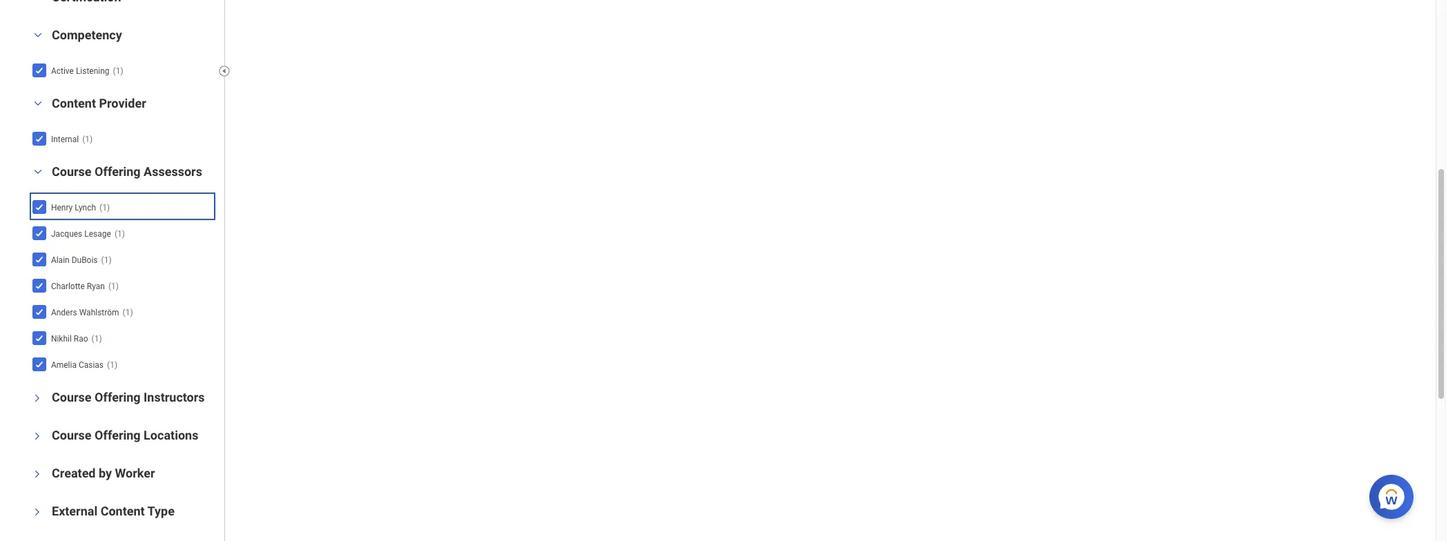 Task type: describe. For each thing, give the bounding box(es) containing it.
external content type button
[[52, 504, 175, 518]]

content provider button
[[52, 96, 146, 110]]

course for course offering assessors
[[52, 164, 92, 179]]

check small image for jacques
[[31, 225, 48, 241]]

content provider
[[52, 96, 146, 110]]

course for course offering locations
[[52, 428, 92, 443]]

check small image for active listening
[[31, 62, 48, 78]]

created
[[52, 466, 96, 480]]

lynch
[[75, 203, 96, 213]]

content provider group
[[28, 95, 218, 153]]

charlotte
[[51, 282, 85, 291]]

chevron down image for created by worker
[[32, 466, 42, 483]]

jacques
[[51, 229, 82, 239]]

(1) for amelia casias
[[107, 360, 117, 370]]

alain
[[51, 255, 70, 265]]

locations
[[144, 428, 198, 443]]

listening
[[76, 66, 110, 76]]

course offering instructors button
[[52, 390, 205, 405]]

dubois
[[72, 255, 98, 265]]

amelia casias
[[51, 360, 104, 370]]

offering for locations
[[95, 428, 141, 443]]

(1) for jacques lesage
[[115, 229, 125, 239]]

amelia
[[51, 360, 77, 370]]

(1) for nikhil rao
[[92, 334, 102, 344]]

check small image for amelia
[[31, 356, 48, 373]]

external content type
[[52, 504, 175, 518]]

active listening
[[51, 66, 110, 76]]

created by worker button
[[52, 466, 155, 480]]

casias
[[79, 360, 104, 370]]

alain dubois
[[51, 255, 98, 265]]

worker
[[115, 466, 155, 480]]

course offering assessors button
[[52, 164, 202, 179]]

course for course offering instructors
[[52, 390, 92, 405]]

course offering instructors
[[52, 390, 205, 405]]

wahlström
[[79, 308, 119, 318]]

provider
[[99, 96, 146, 110]]

competency button
[[52, 28, 122, 42]]

course offering assessors group
[[28, 164, 218, 379]]

(1) for charlotte ryan
[[108, 282, 119, 291]]

check small image for anders
[[31, 304, 48, 320]]

course offering locations
[[52, 428, 198, 443]]

created by worker
[[52, 466, 155, 480]]

course offering locations button
[[52, 428, 198, 443]]



Task type: locate. For each thing, give the bounding box(es) containing it.
3 course from the top
[[52, 428, 92, 443]]

lesage
[[84, 229, 111, 239]]

5 check small image from the top
[[31, 330, 48, 346]]

chevron down image inside content provider group
[[30, 99, 46, 108]]

1 check small image from the top
[[31, 225, 48, 241]]

course down amelia casias
[[52, 390, 92, 405]]

chevron down image
[[30, 30, 46, 40], [30, 99, 46, 108], [32, 390, 42, 407], [32, 428, 42, 445], [32, 466, 42, 483], [32, 504, 42, 521]]

active
[[51, 66, 74, 76]]

type
[[148, 504, 175, 518]]

content down active listening
[[52, 96, 96, 110]]

instructors
[[144, 390, 205, 405]]

henry lynch
[[51, 203, 96, 213]]

0 horizontal spatial content
[[52, 96, 96, 110]]

offering down content provider group
[[95, 164, 141, 179]]

(1) right dubois
[[101, 255, 112, 265]]

nikhil
[[51, 334, 72, 344]]

course offering assessors tree
[[31, 195, 213, 376]]

course inside group
[[52, 164, 92, 179]]

chevron down image for competency
[[30, 30, 46, 40]]

3 check small image from the top
[[31, 199, 48, 215]]

content inside group
[[52, 96, 96, 110]]

2 course from the top
[[52, 390, 92, 405]]

1 check small image from the top
[[31, 62, 48, 78]]

(1)
[[113, 66, 123, 76], [82, 135, 93, 144], [99, 203, 110, 213], [115, 229, 125, 239], [101, 255, 112, 265], [108, 282, 119, 291], [123, 308, 133, 318], [92, 334, 102, 344], [107, 360, 117, 370]]

0 vertical spatial content
[[52, 96, 96, 110]]

(1) right the 'rao'
[[92, 334, 102, 344]]

check small image left jacques
[[31, 225, 48, 241]]

check small image left charlotte
[[31, 277, 48, 294]]

nikhil rao
[[51, 334, 88, 344]]

chevron down image for external content type
[[32, 504, 42, 521]]

chevron down image for course offering locations
[[32, 428, 42, 445]]

rao
[[74, 334, 88, 344]]

check small image
[[31, 62, 48, 78], [31, 130, 48, 147], [31, 199, 48, 215], [31, 251, 48, 268], [31, 330, 48, 346]]

(1) right internal
[[82, 135, 93, 144]]

offering for instructors
[[95, 390, 141, 405]]

4 check small image from the top
[[31, 356, 48, 373]]

(1) inside competency group
[[113, 66, 123, 76]]

(1) right lynch
[[99, 203, 110, 213]]

chevron down image for content provider
[[30, 99, 46, 108]]

(1) right the casias
[[107, 360, 117, 370]]

check small image for nikhil rao
[[31, 330, 48, 346]]

check small image for charlotte
[[31, 277, 48, 294]]

content
[[52, 96, 96, 110], [101, 504, 145, 518]]

1 vertical spatial course
[[52, 390, 92, 405]]

offering inside group
[[95, 164, 141, 179]]

0 vertical spatial course
[[52, 164, 92, 179]]

competency group
[[28, 27, 218, 85]]

competency
[[52, 28, 122, 42]]

(1) right the ryan
[[108, 282, 119, 291]]

check small image for internal
[[31, 130, 48, 147]]

check small image for alain dubois
[[31, 251, 48, 268]]

check small image left internal
[[31, 130, 48, 147]]

offering up course offering locations button
[[95, 390, 141, 405]]

content left 'type'
[[101, 504, 145, 518]]

chevron down image inside competency group
[[30, 30, 46, 40]]

course down internal
[[52, 164, 92, 179]]

external
[[52, 504, 97, 518]]

check small image left henry
[[31, 199, 48, 215]]

4 check small image from the top
[[31, 251, 48, 268]]

offering for assessors
[[95, 164, 141, 179]]

2 offering from the top
[[95, 390, 141, 405]]

check small image left anders
[[31, 304, 48, 320]]

anders wahlström
[[51, 308, 119, 318]]

jacques lesage
[[51, 229, 111, 239]]

ryan
[[87, 282, 105, 291]]

check small image left active
[[31, 62, 48, 78]]

0 vertical spatial offering
[[95, 164, 141, 179]]

(1) inside content provider group
[[82, 135, 93, 144]]

2 vertical spatial course
[[52, 428, 92, 443]]

(1) right lesage
[[115, 229, 125, 239]]

course
[[52, 164, 92, 179], [52, 390, 92, 405], [52, 428, 92, 443]]

assessors
[[144, 164, 202, 179]]

charlotte ryan
[[51, 282, 105, 291]]

(1) for active listening
[[113, 66, 123, 76]]

course offering assessors
[[52, 164, 202, 179]]

check small image inside competency group
[[31, 62, 48, 78]]

course up created
[[52, 428, 92, 443]]

1 offering from the top
[[95, 164, 141, 179]]

offering down course offering instructors button
[[95, 428, 141, 443]]

(1) for internal
[[82, 135, 93, 144]]

(1) for henry lynch
[[99, 203, 110, 213]]

1 horizontal spatial content
[[101, 504, 145, 518]]

2 vertical spatial offering
[[95, 428, 141, 443]]

chevron down image for course offering instructors
[[32, 390, 42, 407]]

(1) for anders wahlström
[[123, 308, 133, 318]]

2 check small image from the top
[[31, 277, 48, 294]]

henry
[[51, 203, 73, 213]]

check small image inside content provider group
[[31, 130, 48, 147]]

internal
[[51, 135, 79, 144]]

chevron down image
[[30, 167, 46, 177]]

(1) right wahlström on the bottom left
[[123, 308, 133, 318]]

3 check small image from the top
[[31, 304, 48, 320]]

(1) for alain dubois
[[101, 255, 112, 265]]

(1) right listening
[[113, 66, 123, 76]]

offering
[[95, 164, 141, 179], [95, 390, 141, 405], [95, 428, 141, 443]]

check small image for henry lynch
[[31, 199, 48, 215]]

1 vertical spatial offering
[[95, 390, 141, 405]]

1 course from the top
[[52, 164, 92, 179]]

anders
[[51, 308, 77, 318]]

1 vertical spatial content
[[101, 504, 145, 518]]

check small image left amelia
[[31, 356, 48, 373]]

3 offering from the top
[[95, 428, 141, 443]]

check small image left nikhil in the left of the page
[[31, 330, 48, 346]]

by
[[99, 466, 112, 480]]

check small image
[[31, 225, 48, 241], [31, 277, 48, 294], [31, 304, 48, 320], [31, 356, 48, 373]]

2 check small image from the top
[[31, 130, 48, 147]]

check small image left alain
[[31, 251, 48, 268]]



Task type: vqa. For each thing, say whether or not it's contained in the screenshot.
Assessors's Offering
yes



